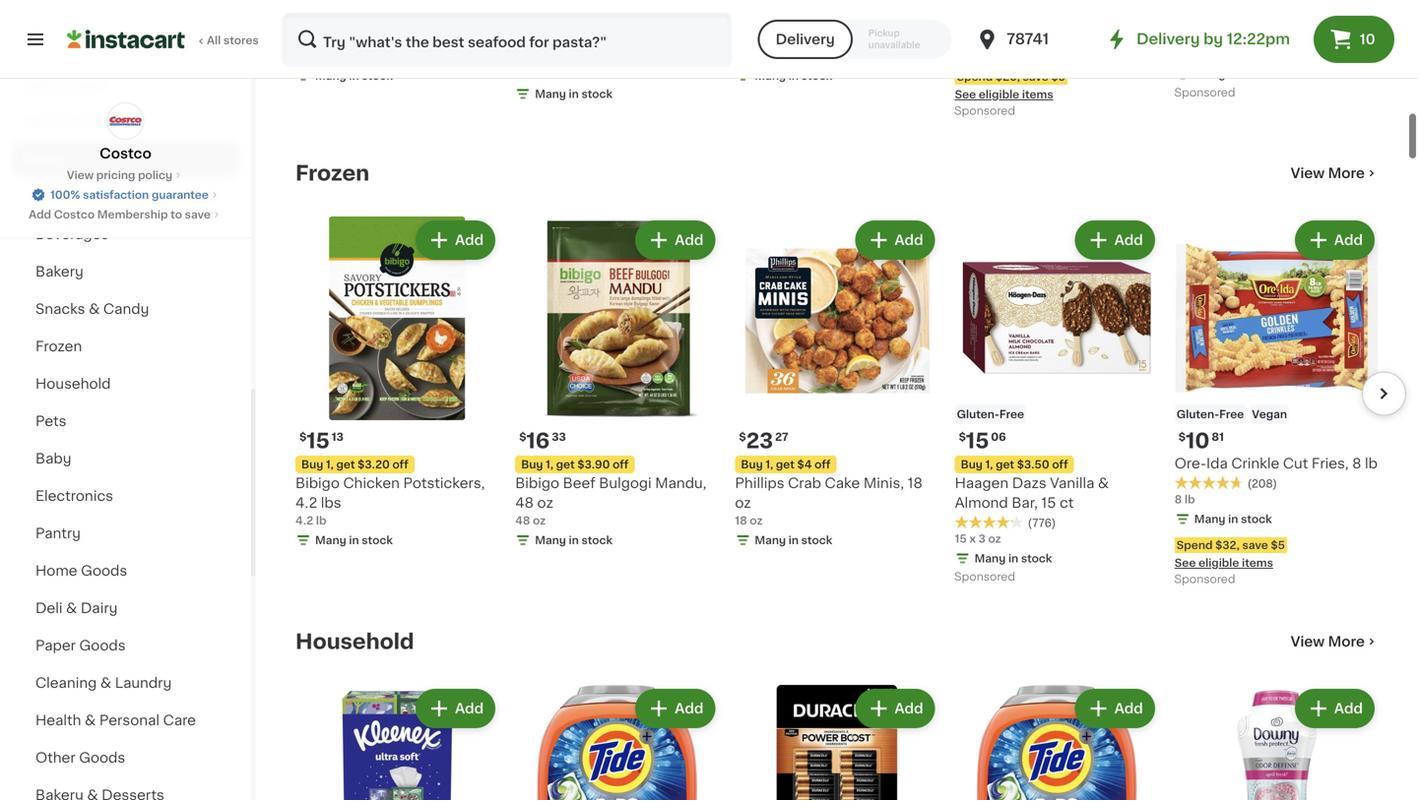 Task type: describe. For each thing, give the bounding box(es) containing it.
bakery
[[35, 265, 84, 279]]

1 vertical spatial home goods
[[35, 564, 127, 578]]

0 vertical spatial 25
[[789, 31, 807, 45]]

cleaning & laundry
[[35, 677, 172, 691]]

many in stock up the $32,
[[1195, 514, 1272, 525]]

bakery link
[[12, 253, 239, 291]]

product group containing belvita breakfast biscuits, blueberry, 1.76 oz, 30 count
[[955, 0, 1159, 122]]

78741 button
[[976, 12, 1094, 67]]

2 48 from the top
[[515, 516, 530, 527]]

frito lay sunchips variety, 30 x 1.5 oz. 30 x 1.5 oz
[[296, 12, 479, 61]]

buy 1, get $4 off
[[741, 460, 831, 471]]

view more link for household
[[1291, 633, 1379, 652]]

oz,
[[1059, 12, 1079, 26]]

add costco membership to save
[[29, 209, 211, 220]]

bibigo for 16
[[515, 477, 560, 491]]

stock down 12:22pm
[[1241, 69, 1272, 80]]

oz inside frito lay sunchips variety, 30 x 1.5 oz. 30 x 1.5 oz
[[340, 51, 353, 61]]

fries,
[[1312, 457, 1349, 471]]

many in stock down phillips crab cake minis, 18 oz 18 oz
[[755, 536, 833, 546]]

many down lay at top left
[[315, 70, 346, 81]]

& up paper goods
[[66, 602, 77, 616]]

stock down frito lay sunchips variety, 30 x 1.5 oz. 30 x 1.5 oz
[[362, 70, 393, 81]]

1 vertical spatial deli & dairy
[[35, 602, 118, 616]]

15 inside haagen dazs vanilla & almond bar, 15 ct
[[1042, 497, 1057, 510]]

lay
[[330, 12, 355, 26]]

& left laundry
[[100, 677, 111, 691]]

chicken
[[343, 477, 400, 491]]

delivery by 12:22pm
[[1137, 32, 1291, 46]]

13
[[332, 432, 344, 443]]

biscuits,
[[1077, 0, 1136, 6]]

spend $20, save $5 see eligible items
[[955, 71, 1066, 100]]

$4
[[798, 460, 812, 471]]

item carousel region
[[296, 209, 1407, 599]]

$5 for spend $32, save $5 see eligible items
[[1271, 540, 1286, 551]]

1 48 from the top
[[515, 497, 534, 510]]

many in stock down 15 x 3 oz
[[975, 554, 1053, 565]]

2 deli & dairy link from the top
[[12, 590, 239, 628]]

beverages
[[35, 228, 109, 241]]

1 vertical spatial 8
[[1175, 495, 1182, 505]]

& inside haagen dazs vanilla & almond bar, 15 ct
[[1098, 477, 1109, 491]]

save for spend $32, save $5 see eligible items
[[1243, 540, 1269, 551]]

by
[[1204, 32, 1224, 46]]

buy 1, get $3.20 off
[[301, 460, 409, 471]]

buy 1, get $3.90 off
[[521, 460, 629, 471]]

breakfast
[[1007, 0, 1073, 6]]

sponsored badge image down delivery by 12:22pm link on the right of page
[[1175, 88, 1235, 99]]

many down straws,
[[755, 70, 786, 81]]

sponsored badge image down 15 x 3 oz
[[955, 572, 1015, 584]]

stock down 'crisps,'
[[582, 89, 613, 99]]

gluten- for gluten-free
[[957, 409, 1000, 420]]

all stores
[[207, 35, 259, 46]]

organic
[[618, 12, 673, 26]]

2 home goods link from the top
[[12, 553, 239, 590]]

bibigo beef bulgogi mandu, 48 oz 48 oz
[[515, 477, 707, 527]]

many down phillips at bottom
[[755, 536, 786, 546]]

phillips
[[735, 477, 785, 491]]

0 horizontal spatial frozen link
[[12, 328, 239, 365]]

27
[[775, 432, 789, 443]]

health
[[35, 714, 81, 728]]

costco logo image
[[107, 102, 144, 140]]

sponsored badge image down spend $20, save $5 see eligible items
[[955, 106, 1015, 117]]

snacks & candy link
[[12, 291, 239, 328]]

1 vertical spatial 1.5
[[322, 51, 337, 61]]

bar,
[[1012, 497, 1038, 510]]

paper goods
[[35, 639, 126, 653]]

$ 23 27
[[739, 431, 789, 452]]

0 vertical spatial home goods
[[24, 115, 117, 129]]

28 oz
[[515, 69, 545, 80]]

in down bibigo chicken potstickers, 4.2 lbs 4.2 lb
[[349, 536, 359, 546]]

$ for $ 10 81
[[1179, 432, 1186, 443]]

cake
[[825, 477, 860, 491]]

pretzel
[[515, 31, 563, 45]]

0 vertical spatial deli
[[24, 78, 52, 92]]

baby
[[35, 452, 71, 466]]

off for $ 15 13
[[393, 460, 409, 471]]

(208)
[[1248, 479, 1278, 490]]

$32,
[[1216, 540, 1240, 551]]

snacks & candy
[[35, 302, 149, 316]]

1 home goods link from the top
[[12, 103, 239, 141]]

pantry link
[[12, 515, 239, 553]]

10 inside 'item carousel' region
[[1186, 431, 1210, 452]]

costco inside "link"
[[54, 209, 95, 220]]

Search field
[[284, 14, 731, 65]]

beef
[[563, 477, 596, 491]]

membership
[[97, 209, 168, 220]]

1, for $ 23 27
[[766, 460, 774, 471]]

belvita
[[955, 0, 1004, 6]]

in down 'crisps,'
[[569, 89, 579, 99]]

many down 'chicken'
[[315, 536, 346, 546]]

$ for $ 16 33
[[519, 432, 527, 443]]

electronics
[[35, 490, 113, 503]]

0 vertical spatial frozen
[[296, 163, 370, 184]]

& right meat
[[74, 190, 86, 204]]

(29)
[[1028, 33, 1050, 44]]

off for $ 15 06
[[1052, 460, 1068, 471]]

sensible portions veggie straws, 25 oz. 25 oz
[[735, 12, 908, 61]]

33
[[552, 432, 566, 443]]

snack
[[515, 12, 558, 26]]

30 inside belvita breakfast biscuits, blueberry, 1.76 oz, 30 count
[[1083, 12, 1101, 26]]

paper
[[35, 639, 76, 653]]

beverages link
[[12, 216, 239, 253]]

(4.18k)
[[1248, 33, 1286, 44]]

in down the delivery button
[[789, 70, 799, 81]]

0 vertical spatial dairy
[[70, 78, 108, 92]]

gluten-free vegan
[[1177, 409, 1288, 420]]

& up sales
[[55, 78, 67, 92]]

1, for $ 15 06
[[986, 460, 993, 471]]

delivery by 12:22pm link
[[1105, 28, 1291, 51]]

pricing
[[96, 170, 135, 181]]

16
[[527, 431, 550, 452]]

stock down (776)
[[1021, 554, 1053, 565]]

cleaning & laundry link
[[12, 665, 239, 702]]

policy
[[138, 170, 172, 181]]

lbs for 4.2
[[321, 497, 341, 510]]

1 vertical spatial x
[[313, 51, 319, 61]]

get for $ 16 33
[[556, 460, 575, 471]]

x inside 'item carousel' region
[[970, 534, 976, 545]]

0 vertical spatial home
[[24, 115, 67, 129]]

save inside add costco membership to save "link"
[[185, 209, 211, 220]]

nabisco oreo cookies, 3 lbs
[[1175, 12, 1371, 26]]

15 left 13
[[307, 431, 330, 452]]

oz. inside frito lay sunchips variety, 30 x 1.5 oz. 30 x 1.5 oz
[[351, 31, 371, 45]]

$ for $ 23 27
[[739, 432, 746, 443]]

delivery button
[[758, 20, 853, 59]]

sponsored badge image down spend $32, save $5 see eligible items
[[1175, 575, 1235, 586]]

& left candy
[[89, 302, 100, 316]]

0 vertical spatial deli & dairy
[[24, 78, 108, 92]]

cut
[[1284, 457, 1309, 471]]

haagen
[[955, 477, 1009, 491]]

$ for $ 15 13
[[299, 432, 307, 443]]

view pricing policy
[[67, 170, 172, 181]]

1 deli & dairy link from the top
[[12, 66, 239, 103]]

stock down bibigo beef bulgogi mandu, 48 oz 48 oz
[[582, 536, 613, 546]]

many down delivery by 12:22pm
[[1195, 69, 1226, 80]]

$ 15 13
[[299, 431, 344, 452]]

many down 28 oz
[[535, 89, 566, 99]]

save for spend $20, save $5 see eligible items
[[1023, 71, 1049, 82]]

delivery for delivery
[[776, 33, 835, 46]]

get for $ 15 06
[[996, 460, 1015, 471]]

goods down pantry link
[[81, 564, 127, 578]]

crinkle
[[1232, 457, 1280, 471]]

oz inside sensible portions veggie straws, 25 oz. 25 oz
[[752, 51, 765, 61]]

in down bibigo beef bulgogi mandu, 48 oz 48 oz
[[569, 536, 579, 546]]

spend $32, save $5 see eligible items
[[1175, 540, 1286, 569]]

bibigo chicken potstickers, 4.2 lbs 4.2 lb
[[296, 477, 485, 527]]

belvita breakfast biscuits, blueberry, 1.76 oz, 30 count
[[955, 0, 1145, 26]]

portions
[[798, 12, 856, 26]]

many in stock down bibigo beef bulgogi mandu, 48 oz 48 oz
[[535, 536, 613, 546]]

100% satisfaction guarantee button
[[31, 183, 221, 203]]

many in stock down 28 oz
[[535, 89, 613, 99]]

vegan
[[1252, 409, 1288, 420]]

pets link
[[12, 403, 239, 440]]

electronics link
[[12, 478, 239, 515]]

in down phillips crab cake minis, 18 oz 18 oz
[[789, 536, 799, 546]]

78741
[[1007, 32, 1049, 46]]

1.76
[[1030, 12, 1056, 26]]

lb for bibigo chicken potstickers, 4.2 lbs 4.2 lb
[[316, 516, 327, 527]]

0 vertical spatial 8
[[1353, 457, 1362, 471]]

sales
[[24, 153, 62, 166]]

gluten-free
[[957, 409, 1025, 420]]

stock down (208)
[[1241, 514, 1272, 525]]

dazs
[[1012, 477, 1047, 491]]

bibigo for 15
[[296, 477, 340, 491]]

1 horizontal spatial frozen link
[[296, 161, 370, 185]]

06
[[991, 432, 1007, 443]]

laundry
[[115, 677, 172, 691]]

many up the $32,
[[1195, 514, 1226, 525]]

1 vertical spatial lb
[[1185, 495, 1196, 505]]

instacart logo image
[[67, 28, 185, 51]]

$3.50
[[1017, 460, 1050, 471]]

other goods
[[35, 752, 125, 765]]

$ 10 81
[[1179, 431, 1224, 452]]

many in stock down the delivery button
[[755, 70, 833, 81]]

view inside view pricing policy link
[[67, 170, 94, 181]]

many down beef
[[535, 536, 566, 546]]

to
[[171, 209, 182, 220]]

phillips crab cake minis, 18 oz 18 oz
[[735, 477, 923, 527]]



Task type: locate. For each thing, give the bounding box(es) containing it.
get left $3.20 at the bottom of the page
[[336, 460, 355, 471]]

2 gluten- from the left
[[1177, 409, 1220, 420]]

off for $ 16 33
[[613, 460, 629, 471]]

3
[[1338, 12, 1346, 26], [979, 534, 986, 545]]

potstickers,
[[403, 477, 485, 491]]

0 vertical spatial costco
[[100, 147, 152, 161]]

spend for spend $20, save $5
[[957, 71, 993, 82]]

see inside spend $32, save $5 see eligible items
[[1175, 558, 1196, 569]]

$ left 27
[[739, 432, 746, 443]]

lb for ore-ida crinkle cut fries, 8 lb
[[1365, 457, 1378, 471]]

spend inside spend $20, save $5 see eligible items
[[957, 71, 993, 82]]

stock down bibigo chicken potstickers, 4.2 lbs 4.2 lb
[[362, 536, 393, 546]]

2 vertical spatial lb
[[316, 516, 327, 527]]

off up vanilla
[[1052, 460, 1068, 471]]

home
[[24, 115, 67, 129], [35, 564, 77, 578]]

mandu,
[[655, 477, 707, 491]]

goods down health & personal care
[[79, 752, 125, 765]]

1 $ from the left
[[299, 432, 307, 443]]

home goods up sales
[[24, 115, 117, 129]]

buy for $ 15 13
[[301, 460, 323, 471]]

15 left 06
[[966, 431, 989, 452]]

health & personal care
[[35, 714, 196, 728]]

1 horizontal spatial 28
[[618, 31, 636, 45]]

$5 inside spend $20, save $5 see eligible items
[[1052, 71, 1066, 82]]

eligible inside spend $20, save $5 see eligible items
[[979, 89, 1020, 100]]

add inside "link"
[[29, 209, 51, 220]]

satisfaction
[[83, 190, 149, 200]]

3 off from the left
[[613, 460, 629, 471]]

guarantee
[[152, 190, 209, 200]]

frozen
[[296, 163, 370, 184], [35, 340, 82, 354]]

get for $ 15 13
[[336, 460, 355, 471]]

lb down buy 1, get $3.20 off
[[316, 516, 327, 527]]

2 more from the top
[[1329, 636, 1365, 649]]

costco
[[100, 147, 152, 161], [54, 209, 95, 220]]

free for gluten-free
[[1000, 409, 1025, 420]]

personal
[[99, 714, 160, 728]]

product group containing nabisco oreo cookies, 3 lbs
[[1175, 0, 1379, 104]]

1 horizontal spatial bibigo
[[515, 477, 560, 491]]

crisps,
[[567, 31, 615, 45]]

10 inside 10 button
[[1360, 33, 1376, 46]]

save right to
[[185, 209, 211, 220]]

1,
[[326, 460, 334, 471], [766, 460, 774, 471], [546, 460, 554, 471], [986, 460, 993, 471]]

deli & dairy link down instacart logo
[[12, 66, 239, 103]]

view pricing policy link
[[67, 167, 184, 183]]

$20,
[[996, 71, 1020, 82]]

0 vertical spatial save
[[1023, 71, 1049, 82]]

1, down $ 16 33
[[546, 460, 554, 471]]

frito
[[296, 12, 327, 26]]

view more for household
[[1291, 636, 1365, 649]]

3 buy from the left
[[521, 460, 543, 471]]

buy
[[301, 460, 323, 471], [741, 460, 763, 471], [521, 460, 543, 471], [961, 460, 983, 471]]

lbs right cookies,
[[1350, 12, 1371, 26]]

1 vertical spatial view more link
[[1291, 633, 1379, 652]]

0 horizontal spatial 25
[[735, 51, 749, 61]]

1 horizontal spatial save
[[1023, 71, 1049, 82]]

sensible
[[735, 12, 795, 26]]

0 vertical spatial 4.2
[[296, 497, 317, 510]]

1, up haagen
[[986, 460, 993, 471]]

view more for frozen
[[1291, 166, 1365, 180]]

10 down the nabisco oreo cookies, 3 lbs
[[1360, 33, 1376, 46]]

4 buy from the left
[[961, 460, 983, 471]]

free for gluten-free vegan
[[1220, 409, 1245, 420]]

haagen dazs vanilla & almond bar, 15 ct
[[955, 477, 1109, 510]]

lb
[[1365, 457, 1378, 471], [1185, 495, 1196, 505], [316, 516, 327, 527]]

nabisco
[[1175, 12, 1232, 26]]

0 vertical spatial 48
[[515, 497, 534, 510]]

lbs for 3
[[1350, 12, 1371, 26]]

1, for $ 15 13
[[326, 460, 334, 471]]

18 down phillips at bottom
[[735, 516, 747, 527]]

2 horizontal spatial lb
[[1365, 457, 1378, 471]]

0 horizontal spatial bibigo
[[296, 477, 340, 491]]

None search field
[[282, 12, 733, 67]]

1 horizontal spatial frozen
[[296, 163, 370, 184]]

home down pantry
[[35, 564, 77, 578]]

0 vertical spatial household link
[[12, 365, 239, 403]]

0 vertical spatial $5
[[1052, 71, 1066, 82]]

items down 78741 popup button
[[1022, 89, 1054, 100]]

3 right cookies,
[[1338, 12, 1346, 26]]

1 vertical spatial 28
[[515, 69, 530, 80]]

4 $ from the left
[[959, 432, 966, 443]]

8 down ore-
[[1175, 495, 1182, 505]]

spend inside spend $32, save $5 see eligible items
[[1177, 540, 1213, 551]]

1 gluten- from the left
[[957, 409, 1000, 420]]

bibigo inside bibigo chicken potstickers, 4.2 lbs 4.2 lb
[[296, 477, 340, 491]]

0 horizontal spatial costco
[[54, 209, 95, 220]]

$3.90
[[578, 460, 610, 471]]

other goods link
[[12, 740, 239, 777]]

1 vertical spatial $5
[[1271, 540, 1286, 551]]

1 view more link from the top
[[1291, 163, 1379, 183]]

100% satisfaction guarantee
[[50, 190, 209, 200]]

see for spend $20, save $5 see eligible items
[[955, 89, 976, 100]]

items
[[1022, 89, 1054, 100], [1242, 558, 1274, 569]]

0 horizontal spatial frozen
[[35, 340, 82, 354]]

view for frozen
[[1291, 166, 1325, 180]]

8 lb
[[1175, 495, 1196, 505]]

2 horizontal spatial save
[[1243, 540, 1269, 551]]

product group containing 10
[[1175, 217, 1379, 591]]

delivery for delivery by 12:22pm
[[1137, 32, 1200, 46]]

deli & dairy link up paper goods
[[12, 590, 239, 628]]

delivery
[[1137, 32, 1200, 46], [776, 33, 835, 46]]

1 horizontal spatial gluten-
[[1177, 409, 1220, 420]]

in up the $32,
[[1229, 514, 1239, 525]]

service type group
[[758, 20, 952, 59]]

1 horizontal spatial 18
[[908, 477, 923, 491]]

items for $20,
[[1022, 89, 1054, 100]]

23
[[746, 431, 773, 452]]

5 $ from the left
[[1179, 432, 1186, 443]]

eligible inside spend $32, save $5 see eligible items
[[1199, 558, 1240, 569]]

1 vertical spatial 4.2
[[296, 516, 313, 527]]

1 vertical spatial eligible
[[1199, 558, 1240, 569]]

$5 for spend $20, save $5 see eligible items
[[1052, 71, 1066, 82]]

delivery down portions
[[776, 33, 835, 46]]

2 vertical spatial save
[[1243, 540, 1269, 551]]

1 off from the left
[[393, 460, 409, 471]]

25 down portions
[[789, 31, 807, 45]]

home goods
[[24, 115, 117, 129], [35, 564, 127, 578]]

oz. down portions
[[810, 31, 830, 45]]

2 off from the left
[[815, 460, 831, 471]]

1 buy from the left
[[301, 460, 323, 471]]

off right $3.20 at the bottom of the page
[[393, 460, 409, 471]]

$ inside $ 10 81
[[1179, 432, 1186, 443]]

1 horizontal spatial delivery
[[1137, 32, 1200, 46]]

0 vertical spatial 18
[[908, 477, 923, 491]]

off for $ 23 27
[[815, 460, 831, 471]]

2 view more link from the top
[[1291, 633, 1379, 652]]

1 vertical spatial frozen
[[35, 340, 82, 354]]

more
[[1329, 166, 1365, 180], [1329, 636, 1365, 649]]

1 vertical spatial frozen link
[[12, 328, 239, 365]]

delivery inside button
[[776, 33, 835, 46]]

product group
[[955, 0, 1159, 122], [1175, 0, 1379, 104], [296, 217, 500, 553], [515, 217, 720, 553], [735, 217, 939, 553], [955, 217, 1159, 589], [1175, 217, 1379, 591], [296, 686, 500, 801], [515, 686, 720, 801], [735, 686, 939, 801], [955, 686, 1159, 801], [1175, 686, 1379, 801]]

$ inside $ 15 13
[[299, 432, 307, 443]]

1 more from the top
[[1329, 166, 1365, 180]]

get for $ 23 27
[[776, 460, 795, 471]]

save
[[1023, 71, 1049, 82], [185, 209, 211, 220], [1243, 540, 1269, 551]]

0 horizontal spatial 28
[[515, 69, 530, 80]]

$ up ore-
[[1179, 432, 1186, 443]]

dairy up costco logo
[[70, 78, 108, 92]]

& right 'health'
[[85, 714, 96, 728]]

(776)
[[1028, 518, 1056, 529]]

2 oz. from the left
[[810, 31, 830, 45]]

home goods link up view pricing policy link
[[12, 103, 239, 141]]

1 vertical spatial household
[[296, 632, 414, 653]]

factory
[[561, 12, 614, 26]]

eligible for $20,
[[979, 89, 1020, 100]]

items for $32,
[[1242, 558, 1274, 569]]

seafood
[[89, 190, 147, 204]]

many in stock
[[1195, 69, 1272, 80], [315, 70, 393, 81], [755, 70, 833, 81], [535, 89, 613, 99], [1195, 514, 1272, 525], [315, 536, 393, 546], [755, 536, 833, 546], [535, 536, 613, 546], [975, 554, 1053, 565]]

81
[[1212, 432, 1224, 443]]

sales link
[[12, 141, 239, 178]]

gluten- up $ 10 81
[[1177, 409, 1220, 420]]

oz. inside sensible portions veggie straws, 25 oz. 25 oz
[[810, 31, 830, 45]]

$5 inside spend $32, save $5 see eligible items
[[1271, 540, 1286, 551]]

1 vertical spatial deli
[[35, 602, 63, 616]]

view for household
[[1291, 636, 1325, 649]]

0 vertical spatial lb
[[1365, 457, 1378, 471]]

pets
[[35, 415, 66, 429]]

lb inside bibigo chicken potstickers, 4.2 lbs 4.2 lb
[[316, 516, 327, 527]]

1 horizontal spatial household link
[[296, 631, 414, 654]]

1 horizontal spatial household
[[296, 632, 414, 653]]

get
[[336, 460, 355, 471], [776, 460, 795, 471], [556, 460, 575, 471], [996, 460, 1015, 471]]

0 horizontal spatial items
[[1022, 89, 1054, 100]]

15 x 3 oz
[[955, 534, 1002, 545]]

home goods down pantry
[[35, 564, 127, 578]]

get left $3.50
[[996, 460, 1015, 471]]

goods up cleaning & laundry
[[79, 639, 126, 653]]

product group containing 23
[[735, 217, 939, 553]]

off up bulgogi
[[613, 460, 629, 471]]

goods up sales link
[[70, 115, 117, 129]]

save inside spend $32, save $5 see eligible items
[[1243, 540, 1269, 551]]

0 vertical spatial spend
[[957, 71, 993, 82]]

deli & dairy up costco logo
[[24, 78, 108, 92]]

1 horizontal spatial 25
[[789, 31, 807, 45]]

product group containing 16
[[515, 217, 720, 553]]

3 1, from the left
[[546, 460, 554, 471]]

0 vertical spatial 28
[[618, 31, 636, 45]]

2 view more from the top
[[1291, 636, 1365, 649]]

1 vertical spatial spend
[[1177, 540, 1213, 551]]

0 vertical spatial view more
[[1291, 166, 1365, 180]]

1 horizontal spatial lbs
[[1350, 12, 1371, 26]]

$ inside $ 16 33
[[519, 432, 527, 443]]

1 vertical spatial costco
[[54, 209, 95, 220]]

view more
[[1291, 166, 1365, 180], [1291, 636, 1365, 649]]

ct
[[1060, 497, 1074, 510]]

0 horizontal spatial 3
[[979, 534, 986, 545]]

more for household
[[1329, 636, 1365, 649]]

household link
[[12, 365, 239, 403], [296, 631, 414, 654]]

home up sales
[[24, 115, 67, 129]]

1 bibigo from the left
[[296, 477, 340, 491]]

1 vertical spatial 18
[[735, 516, 747, 527]]

18 right minis,
[[908, 477, 923, 491]]

2 vertical spatial 30
[[296, 51, 310, 61]]

$3.20
[[358, 460, 390, 471]]

bibigo left beef
[[515, 477, 560, 491]]

spend for spend $32, save $5
[[1177, 540, 1213, 551]]

1 horizontal spatial items
[[1242, 558, 1274, 569]]

2 vertical spatial x
[[970, 534, 976, 545]]

1 horizontal spatial 10
[[1360, 33, 1376, 46]]

2 $ from the left
[[739, 432, 746, 443]]

1 vertical spatial see
[[1175, 558, 1196, 569]]

1, for $ 16 33
[[546, 460, 554, 471]]

$ inside $ 15 06
[[959, 432, 966, 443]]

1 vertical spatial dairy
[[81, 602, 118, 616]]

items inside spend $32, save $5 see eligible items
[[1242, 558, 1274, 569]]

0 horizontal spatial 8
[[1175, 495, 1182, 505]]

2 buy from the left
[[741, 460, 763, 471]]

deli & dairy up paper goods
[[35, 602, 118, 616]]

household
[[35, 377, 111, 391], [296, 632, 414, 653]]

1 vertical spatial 30
[[296, 31, 314, 45]]

many in stock down bibigo chicken potstickers, 4.2 lbs 4.2 lb
[[315, 536, 393, 546]]

2 get from the left
[[776, 460, 795, 471]]

gluten- up $ 15 06
[[957, 409, 1000, 420]]

0 horizontal spatial lb
[[316, 516, 327, 527]]

$ inside $ 23 27
[[739, 432, 746, 443]]

in down frito lay sunchips variety, 30 x 1.5 oz. 30 x 1.5 oz
[[349, 70, 359, 81]]

save inside spend $20, save $5 see eligible items
[[1023, 71, 1049, 82]]

buy for $ 15 06
[[961, 460, 983, 471]]

0 vertical spatial frozen link
[[296, 161, 370, 185]]

free up the 81
[[1220, 409, 1245, 420]]

25
[[789, 31, 807, 45], [735, 51, 749, 61]]

1 horizontal spatial lb
[[1185, 495, 1196, 505]]

2 4.2 from the top
[[296, 516, 313, 527]]

buy for $ 23 27
[[741, 460, 763, 471]]

4 1, from the left
[[986, 460, 993, 471]]

spend left the $32,
[[1177, 540, 1213, 551]]

sponsored badge image
[[1175, 88, 1235, 99], [955, 106, 1015, 117], [955, 572, 1015, 584], [1175, 575, 1235, 586]]

3 get from the left
[[556, 460, 575, 471]]

stock down the delivery button
[[802, 70, 833, 81]]

health & personal care link
[[12, 702, 239, 740]]

many down 15 x 3 oz
[[975, 554, 1006, 565]]

buy down $ 15 13
[[301, 460, 323, 471]]

0 horizontal spatial eligible
[[979, 89, 1020, 100]]

see down 8 lb
[[1175, 558, 1196, 569]]

1 vertical spatial household link
[[296, 631, 414, 654]]

0 horizontal spatial lbs
[[321, 497, 341, 510]]

oz. down lay at top left
[[351, 31, 371, 45]]

0 vertical spatial 30
[[1083, 12, 1101, 26]]

0 vertical spatial x
[[318, 31, 326, 45]]

1.5
[[329, 31, 348, 45], [322, 51, 337, 61]]

0 horizontal spatial save
[[185, 209, 211, 220]]

off right $4 on the bottom
[[815, 460, 831, 471]]

15 down almond
[[955, 534, 967, 545]]

2 bibigo from the left
[[515, 477, 560, 491]]

buy up phillips at bottom
[[741, 460, 763, 471]]

2 1, from the left
[[766, 460, 774, 471]]

gluten-
[[957, 409, 1000, 420], [1177, 409, 1220, 420]]

1 view more from the top
[[1291, 166, 1365, 180]]

1 vertical spatial 25
[[735, 51, 749, 61]]

1 horizontal spatial 8
[[1353, 457, 1362, 471]]

crab
[[788, 477, 822, 491]]

1 horizontal spatial see
[[1175, 558, 1196, 569]]

bibigo inside bibigo beef bulgogi mandu, 48 oz 48 oz
[[515, 477, 560, 491]]

3 inside product group
[[1338, 12, 1346, 26]]

view more link
[[1291, 163, 1379, 183], [1291, 633, 1379, 652]]

1 horizontal spatial spend
[[1177, 540, 1213, 551]]

$ 15 06
[[959, 431, 1007, 452]]

pantry
[[35, 527, 81, 541]]

25 down straws,
[[735, 51, 749, 61]]

0 horizontal spatial 18
[[735, 516, 747, 527]]

many in stock down "by"
[[1195, 69, 1272, 80]]

all stores link
[[67, 12, 260, 67]]

many in stock down frito lay sunchips variety, 30 x 1.5 oz. 30 x 1.5 oz
[[315, 70, 393, 81]]

1 vertical spatial home goods link
[[12, 553, 239, 590]]

0 horizontal spatial free
[[1000, 409, 1025, 420]]

1 vertical spatial items
[[1242, 558, 1274, 569]]

1 1, from the left
[[326, 460, 334, 471]]

48
[[515, 497, 534, 510], [515, 516, 530, 527]]

0 vertical spatial 1.5
[[329, 31, 348, 45]]

meat
[[35, 190, 71, 204]]

eligible down the $32,
[[1199, 558, 1240, 569]]

1 vertical spatial 48
[[515, 516, 530, 527]]

more for frozen
[[1329, 166, 1365, 180]]

lbs down buy 1, get $3.20 off
[[321, 497, 341, 510]]

add button
[[418, 223, 494, 258], [638, 223, 714, 258], [857, 223, 934, 258], [1077, 223, 1153, 258], [1297, 223, 1373, 258], [418, 692, 494, 727], [638, 692, 714, 727], [857, 692, 934, 727], [1077, 692, 1153, 727], [1297, 692, 1373, 727]]

8 right fries,
[[1353, 457, 1362, 471]]

0 horizontal spatial gluten-
[[957, 409, 1000, 420]]

frozen link
[[296, 161, 370, 185], [12, 328, 239, 365]]

items inside spend $20, save $5 see eligible items
[[1022, 89, 1054, 100]]

0 horizontal spatial household link
[[12, 365, 239, 403]]

1 get from the left
[[336, 460, 355, 471]]

straws,
[[735, 31, 786, 45]]

0 horizontal spatial 10
[[1186, 431, 1210, 452]]

view more link for frozen
[[1291, 163, 1379, 183]]

1 vertical spatial 3
[[979, 534, 986, 545]]

0 horizontal spatial oz.
[[351, 31, 371, 45]]

free
[[1000, 409, 1025, 420], [1220, 409, 1245, 420]]

0 horizontal spatial household
[[35, 377, 111, 391]]

$5 right the $32,
[[1271, 540, 1286, 551]]

0 vertical spatial eligible
[[979, 89, 1020, 100]]

costco up beverages on the top left
[[54, 209, 95, 220]]

0 vertical spatial view more link
[[1291, 163, 1379, 183]]

paper goods link
[[12, 628, 239, 665]]

0 vertical spatial see
[[955, 89, 976, 100]]

0 vertical spatial deli & dairy link
[[12, 66, 239, 103]]

4 off from the left
[[1052, 460, 1068, 471]]

$ left 13
[[299, 432, 307, 443]]

1 vertical spatial lbs
[[321, 497, 341, 510]]

in down bar,
[[1009, 554, 1019, 565]]

$5 down 78741 popup button
[[1052, 71, 1066, 82]]

lb down ore-
[[1185, 495, 1196, 505]]

buy for $ 16 33
[[521, 460, 543, 471]]

2 free from the left
[[1220, 409, 1245, 420]]

1 vertical spatial 10
[[1186, 431, 1210, 452]]

& right vanilla
[[1098, 477, 1109, 491]]

1 vertical spatial home
[[35, 564, 77, 578]]

3 inside 'item carousel' region
[[979, 534, 986, 545]]

gluten- for gluten-free vegan
[[1177, 409, 1220, 420]]

0 vertical spatial 10
[[1360, 33, 1376, 46]]

28
[[618, 31, 636, 45], [515, 69, 530, 80]]

get up beef
[[556, 460, 575, 471]]

10 left the 81
[[1186, 431, 1210, 452]]

oz
[[640, 31, 656, 45], [340, 51, 353, 61], [752, 51, 765, 61], [532, 69, 545, 80], [735, 497, 751, 510], [537, 497, 554, 510], [750, 516, 763, 527], [533, 516, 546, 527], [989, 534, 1002, 545]]

care
[[163, 714, 196, 728]]

get left $4 on the bottom
[[776, 460, 795, 471]]

oz inside 'snack factory organic pretzel crisps, 28 oz'
[[640, 31, 656, 45]]

1 vertical spatial more
[[1329, 636, 1365, 649]]

in down delivery by 12:22pm
[[1229, 69, 1239, 80]]

1 4.2 from the top
[[296, 497, 317, 510]]

stock down phillips crab cake minis, 18 oz 18 oz
[[802, 536, 833, 546]]

free up 06
[[1000, 409, 1025, 420]]

28 inside 'snack factory organic pretzel crisps, 28 oz'
[[618, 31, 636, 45]]

veggie
[[860, 12, 908, 26]]

cookies,
[[1274, 12, 1334, 26]]

4 get from the left
[[996, 460, 1015, 471]]

home goods link
[[12, 103, 239, 141], [12, 553, 239, 590]]

1 free from the left
[[1000, 409, 1025, 420]]

1 horizontal spatial oz.
[[810, 31, 830, 45]]

eligible down $20,
[[979, 89, 1020, 100]]

see inside spend $20, save $5 see eligible items
[[955, 89, 976, 100]]

3 down almond
[[979, 534, 986, 545]]

all
[[207, 35, 221, 46]]

eligible for $32,
[[1199, 558, 1240, 569]]

lbs inside bibigo chicken potstickers, 4.2 lbs 4.2 lb
[[321, 497, 341, 510]]

snack factory organic pretzel crisps, 28 oz
[[515, 12, 673, 45]]

1 oz. from the left
[[351, 31, 371, 45]]

bibigo down buy 1, get $3.20 off
[[296, 477, 340, 491]]

100%
[[50, 190, 80, 200]]

almond
[[955, 497, 1009, 510]]

$ left 33 on the left bottom of the page
[[519, 432, 527, 443]]

dairy up paper goods
[[81, 602, 118, 616]]

minis,
[[864, 477, 904, 491]]

0 horizontal spatial $5
[[1052, 71, 1066, 82]]

3 $ from the left
[[519, 432, 527, 443]]

$ for $ 15 06
[[959, 432, 966, 443]]

1 horizontal spatial 3
[[1338, 12, 1346, 26]]

1 horizontal spatial eligible
[[1199, 558, 1240, 569]]

see for spend $32, save $5 see eligible items
[[1175, 558, 1196, 569]]

items down (208)
[[1242, 558, 1274, 569]]

save right $20,
[[1023, 71, 1049, 82]]



Task type: vqa. For each thing, say whether or not it's contained in the screenshot.
Out
no



